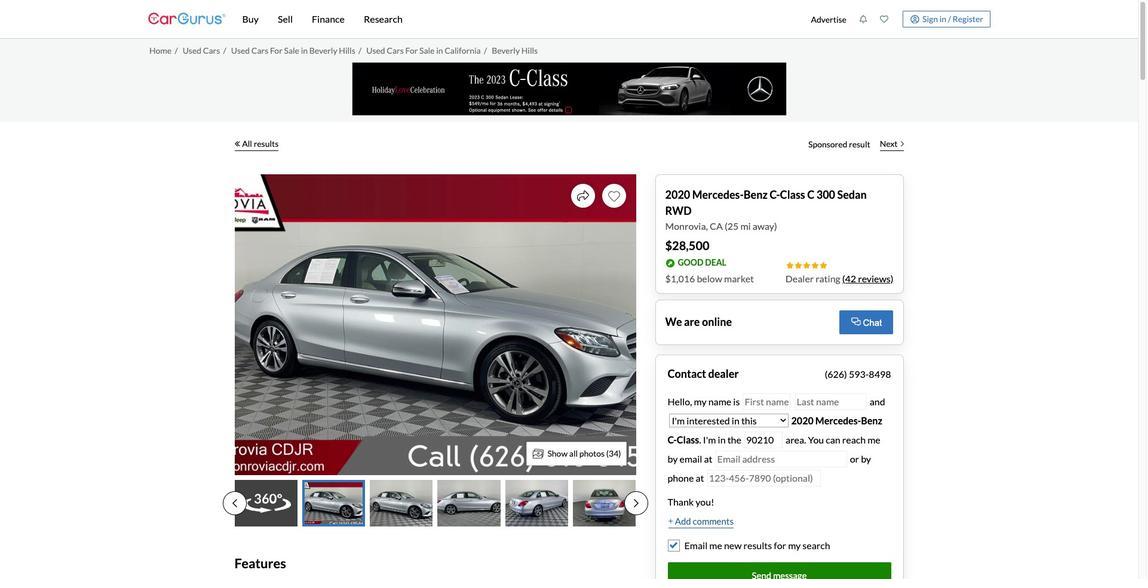 Task type: locate. For each thing, give the bounding box(es) containing it.
hills
[[339, 45, 355, 55], [522, 45, 538, 55]]

benz inside 2020 mercedes-benz c-class
[[861, 415, 883, 426]]

you
[[808, 434, 824, 445]]

all
[[242, 139, 252, 149]]

2 by from the left
[[861, 453, 871, 465]]

2020 up area.
[[792, 415, 814, 426]]

view vehicle photo 4 image
[[438, 480, 501, 527]]

2020
[[665, 188, 690, 201], [792, 415, 814, 426]]

my right for
[[788, 540, 801, 552]]

contact
[[668, 367, 706, 380]]

can
[[826, 434, 841, 445]]

sign in / register menu item
[[895, 11, 990, 27]]

/
[[948, 14, 951, 24], [175, 45, 178, 55], [223, 45, 226, 55], [359, 45, 362, 55], [484, 45, 487, 55]]

hills down finance popup button
[[339, 45, 355, 55]]

in right sign
[[940, 14, 947, 24]]

benz up the away)
[[744, 188, 768, 201]]

0 horizontal spatial sale
[[284, 45, 299, 55]]

0 vertical spatial mercedes-
[[692, 188, 744, 201]]

you!
[[696, 496, 714, 508]]

name
[[709, 396, 732, 407]]

chat image
[[851, 318, 861, 326]]

1 horizontal spatial mercedes-
[[816, 415, 861, 426]]

california
[[445, 45, 481, 55]]

class inside 2020 mercedes-benz c-class c 300 sedan rwd monrovia, ca (25 mi away)
[[780, 188, 805, 201]]

view vehicle photo 1 image
[[235, 480, 297, 527]]

1 sale from the left
[[284, 45, 299, 55]]

1 by from the left
[[668, 453, 678, 465]]

mercedes- inside 2020 mercedes-benz c-class
[[816, 415, 861, 426]]

mercedes- inside 2020 mercedes-benz c-class c 300 sedan rwd monrovia, ca (25 mi away)
[[692, 188, 744, 201]]

0 horizontal spatial hills
[[339, 45, 355, 55]]

reviews)
[[858, 273, 894, 284]]

0 horizontal spatial benz
[[744, 188, 768, 201]]

used down buy dropdown button
[[231, 45, 250, 55]]

in right i'm
[[718, 434, 726, 445]]

cars down buy dropdown button
[[251, 45, 268, 55]]

0 horizontal spatial mercedes-
[[692, 188, 744, 201]]

benz down and
[[861, 415, 883, 426]]

0 horizontal spatial my
[[694, 396, 707, 407]]

1 horizontal spatial class
[[780, 188, 805, 201]]

1 horizontal spatial for
[[405, 45, 418, 55]]

0 vertical spatial at
[[704, 453, 713, 465]]

1 hills from the left
[[339, 45, 355, 55]]

0 horizontal spatial by
[[668, 453, 678, 465]]

benz for 2020 mercedes-benz c-class c 300 sedan rwd monrovia, ca (25 mi away)
[[744, 188, 768, 201]]

by inside or by phone at
[[861, 453, 871, 465]]

2020 inside 2020 mercedes-benz c-class
[[792, 415, 814, 426]]

1 cars from the left
[[203, 45, 220, 55]]

online
[[702, 316, 732, 329]]

add comments
[[675, 516, 734, 527]]

1 vertical spatial me
[[709, 540, 722, 552]]

/ right home
[[175, 45, 178, 55]]

0 vertical spatial benz
[[744, 188, 768, 201]]

finance
[[312, 13, 345, 24]]

2 hills from the left
[[522, 45, 538, 55]]

1 vertical spatial my
[[788, 540, 801, 552]]

1 vertical spatial class
[[677, 434, 699, 445]]

1 horizontal spatial c-
[[770, 188, 780, 201]]

at right email
[[704, 453, 713, 465]]

beverly
[[309, 45, 337, 55], [492, 45, 520, 55]]

0 vertical spatial c-
[[770, 188, 780, 201]]

tab list
[[223, 480, 648, 527]]

mercedes-
[[692, 188, 744, 201], [816, 415, 861, 426]]

1 horizontal spatial my
[[788, 540, 801, 552]]

reach
[[842, 434, 866, 445]]

1 horizontal spatial used
[[231, 45, 250, 55]]

2020 up rwd
[[665, 188, 690, 201]]

hills up advertisement region
[[522, 45, 538, 55]]

mercedes- up can
[[816, 415, 861, 426]]

593-
[[849, 368, 869, 380]]

beverly right "california"
[[492, 45, 520, 55]]

0 horizontal spatial used
[[183, 45, 201, 55]]

sign in / register link
[[903, 11, 990, 27]]

results inside the all results link
[[254, 139, 279, 149]]

vehicle full photo image
[[235, 174, 636, 475]]

beverly down finance popup button
[[309, 45, 337, 55]]

0 vertical spatial class
[[780, 188, 805, 201]]

show
[[548, 449, 568, 459]]

advertise link
[[805, 2, 853, 36]]

class for 2020 mercedes-benz c-class c 300 sedan rwd monrovia, ca (25 mi away)
[[780, 188, 805, 201]]

8498
[[869, 368, 891, 380]]

in left "california"
[[436, 45, 443, 55]]

mercedes- up ca
[[692, 188, 744, 201]]

2 horizontal spatial cars
[[387, 45, 404, 55]]

by right 'or'
[[861, 453, 871, 465]]

sell
[[278, 13, 293, 24]]

1 horizontal spatial 2020
[[792, 415, 814, 426]]

at right phone
[[696, 472, 704, 484]]

0 vertical spatial me
[[868, 434, 881, 445]]

phone
[[668, 472, 694, 484]]

(42 reviews) button
[[842, 272, 894, 286]]

used down research popup button
[[366, 45, 385, 55]]

class up email
[[677, 434, 699, 445]]

1 for from the left
[[270, 45, 283, 55]]

3 cars from the left
[[387, 45, 404, 55]]

c- up the away)
[[770, 188, 780, 201]]

1 horizontal spatial hills
[[522, 45, 538, 55]]

1 horizontal spatial me
[[868, 434, 881, 445]]

1 vertical spatial mercedes-
[[816, 415, 861, 426]]

good
[[678, 258, 704, 268]]

1 horizontal spatial beverly
[[492, 45, 520, 55]]

0 horizontal spatial c-
[[668, 434, 677, 445]]

0 horizontal spatial cars
[[203, 45, 220, 55]]

cars down cargurus logo homepage link link
[[203, 45, 220, 55]]

2 cars from the left
[[251, 45, 268, 55]]

benz
[[744, 188, 768, 201], [861, 415, 883, 426]]

results left for
[[744, 540, 772, 552]]

1 beverly from the left
[[309, 45, 337, 55]]

2 sale from the left
[[419, 45, 435, 55]]

c- for 2020 mercedes-benz c-class c 300 sedan rwd monrovia, ca (25 mi away)
[[770, 188, 780, 201]]

(626)
[[825, 368, 847, 380]]

cars down research popup button
[[387, 45, 404, 55]]

1 vertical spatial at
[[696, 472, 704, 484]]

photos
[[579, 449, 605, 459]]

0 horizontal spatial results
[[254, 139, 279, 149]]

by
[[668, 453, 678, 465], [861, 453, 871, 465]]

1 horizontal spatial benz
[[861, 415, 883, 426]]

chevron double left image
[[235, 141, 240, 147]]

Phone (optional) telephone field
[[707, 470, 821, 487]]

$1,016 below market
[[665, 273, 754, 284]]

my left "name"
[[694, 396, 707, 407]]

class left c
[[780, 188, 805, 201]]

open notifications image
[[859, 15, 868, 23]]

0 vertical spatial results
[[254, 139, 279, 149]]

0 horizontal spatial 2020
[[665, 188, 690, 201]]

me
[[868, 434, 881, 445], [709, 540, 722, 552]]

sale
[[284, 45, 299, 55], [419, 45, 435, 55]]

share image
[[577, 190, 589, 202]]

1 vertical spatial benz
[[861, 415, 883, 426]]

dealer rating (42 reviews)
[[786, 273, 894, 284]]

(34)
[[606, 449, 621, 459]]

.
[[699, 434, 701, 445]]

1 vertical spatial 2020
[[792, 415, 814, 426]]

mercedes- for 2020 mercedes-benz c-class
[[816, 415, 861, 426]]

used
[[183, 45, 201, 55], [231, 45, 250, 55], [366, 45, 385, 55]]

sale left "california"
[[419, 45, 435, 55]]

all
[[569, 449, 578, 459]]

0 horizontal spatial beverly
[[309, 45, 337, 55]]

c- inside 2020 mercedes-benz c-class
[[668, 434, 677, 445]]

menu
[[805, 2, 990, 36]]

search
[[803, 540, 830, 552]]

used right home link
[[183, 45, 201, 55]]

cars
[[203, 45, 220, 55], [251, 45, 268, 55], [387, 45, 404, 55]]

1 horizontal spatial cars
[[251, 45, 268, 55]]

used cars link
[[183, 45, 220, 55]]

class inside 2020 mercedes-benz c-class
[[677, 434, 699, 445]]

used cars for sale in california link
[[366, 45, 481, 55]]

0 horizontal spatial for
[[270, 45, 283, 55]]

2 horizontal spatial used
[[366, 45, 385, 55]]

me left new
[[709, 540, 722, 552]]

me right reach
[[868, 434, 881, 445]]

sale down sell dropdown button
[[284, 45, 299, 55]]

c- inside 2020 mercedes-benz c-class c 300 sedan rwd monrovia, ca (25 mi away)
[[770, 188, 780, 201]]

benz inside 2020 mercedes-benz c-class c 300 sedan rwd monrovia, ca (25 mi away)
[[744, 188, 768, 201]]

used cars for sale in beverly hills link
[[231, 45, 355, 55]]

2020 for 2020 mercedes-benz c-class
[[792, 415, 814, 426]]

1 horizontal spatial sale
[[419, 45, 435, 55]]

features
[[235, 556, 286, 572]]

for down sell dropdown button
[[270, 45, 283, 55]]

are
[[684, 316, 700, 329]]

1 vertical spatial results
[[744, 540, 772, 552]]

add
[[675, 516, 691, 527]]

for down research popup button
[[405, 45, 418, 55]]

and
[[868, 396, 885, 407]]

1 horizontal spatial results
[[744, 540, 772, 552]]

0 vertical spatial 2020
[[665, 188, 690, 201]]

in
[[940, 14, 947, 24], [301, 45, 308, 55], [436, 45, 443, 55], [718, 434, 726, 445]]

at
[[704, 453, 713, 465], [696, 472, 704, 484]]

1 horizontal spatial by
[[861, 453, 871, 465]]

class
[[780, 188, 805, 201], [677, 434, 699, 445]]

c- left .
[[668, 434, 677, 445]]

results right all
[[254, 139, 279, 149]]

0 horizontal spatial class
[[677, 434, 699, 445]]

by left email
[[668, 453, 678, 465]]

hello, my name is
[[668, 396, 742, 407]]

menu bar
[[226, 0, 805, 38]]

/ left "register"
[[948, 14, 951, 24]]

1 vertical spatial c-
[[668, 434, 677, 445]]

/ inside menu item
[[948, 14, 951, 24]]

2020 inside 2020 mercedes-benz c-class c 300 sedan rwd monrovia, ca (25 mi away)
[[665, 188, 690, 201]]



Task type: vqa. For each thing, say whether or not it's contained in the screenshot.
Driver airbag
no



Task type: describe. For each thing, give the bounding box(es) containing it.
at inside or by phone at
[[696, 472, 704, 484]]

sedan
[[837, 188, 867, 201]]

0 horizontal spatial me
[[709, 540, 722, 552]]

prev page image
[[232, 499, 237, 509]]

chevron right image
[[901, 141, 904, 147]]

1 used from the left
[[183, 45, 201, 55]]

3 used from the left
[[366, 45, 385, 55]]

rating
[[816, 273, 841, 284]]

in down sell dropdown button
[[301, 45, 308, 55]]

$1,016
[[665, 273, 695, 284]]

/ down research popup button
[[359, 45, 362, 55]]

2020 mercedes-benz c-class c 300 sedan rwd monrovia, ca (25 mi away)
[[665, 188, 867, 232]]

benz for 2020 mercedes-benz c-class
[[861, 415, 883, 426]]

2 for from the left
[[405, 45, 418, 55]]

contact dealer
[[668, 367, 739, 380]]

dealer
[[708, 367, 739, 380]]

cargurus logo homepage link link
[[148, 2, 226, 36]]

deal
[[705, 258, 727, 268]]

sign
[[923, 14, 938, 24]]

rwd
[[665, 204, 692, 217]]

new
[[724, 540, 742, 552]]

area. you can reach me by email at
[[668, 434, 881, 465]]

view vehicle photo 6 image
[[573, 480, 636, 527]]

is
[[733, 396, 740, 407]]

0 vertical spatial my
[[694, 396, 707, 407]]

plus image
[[668, 519, 673, 524]]

monrovia,
[[665, 220, 708, 232]]

Last name field
[[795, 393, 867, 410]]

menu bar containing buy
[[226, 0, 805, 38]]

for
[[774, 540, 786, 552]]

c
[[807, 188, 815, 201]]

or
[[850, 453, 859, 465]]

by inside area. you can reach me by email at
[[668, 453, 678, 465]]

sell button
[[268, 0, 302, 38]]

research button
[[354, 0, 412, 38]]

c- for 2020 mercedes-benz c-class
[[668, 434, 677, 445]]

research
[[364, 13, 403, 24]]

below
[[697, 273, 722, 284]]

view vehicle photo 3 image
[[370, 480, 433, 527]]

class for 2020 mercedes-benz c-class
[[677, 434, 699, 445]]

all results
[[242, 139, 279, 149]]

Zip code field
[[745, 432, 783, 449]]

view vehicle photo 2 image
[[302, 480, 365, 527]]

email
[[680, 453, 702, 465]]

saved cars image
[[880, 15, 888, 23]]

market
[[724, 273, 754, 284]]

2020 mercedes-benz c-class
[[668, 415, 883, 445]]

email
[[684, 540, 708, 552]]

we are online
[[665, 316, 732, 329]]

chat
[[863, 318, 882, 328]]

First name field
[[743, 393, 791, 410]]

next link
[[875, 131, 909, 157]]

(25
[[725, 220, 739, 232]]

dealer
[[786, 273, 814, 284]]

result
[[849, 139, 870, 149]]

2020 for 2020 mercedes-benz c-class c 300 sedan rwd monrovia, ca (25 mi away)
[[665, 188, 690, 201]]

i'm
[[703, 434, 716, 445]]

(42
[[842, 273, 856, 284]]

chat button
[[839, 310, 893, 334]]

show all photos (34)
[[548, 449, 621, 459]]

finance button
[[302, 0, 354, 38]]

300
[[817, 188, 835, 201]]

2 beverly from the left
[[492, 45, 520, 55]]

user icon image
[[911, 15, 919, 24]]

me inside area. you can reach me by email at
[[868, 434, 881, 445]]

buy
[[242, 13, 259, 24]]

menu containing sign in / register
[[805, 2, 990, 36]]

next
[[880, 139, 898, 149]]

$28,500
[[665, 238, 710, 252]]

thank you!
[[668, 496, 714, 508]]

cargurus logo homepage link image
[[148, 2, 226, 36]]

advertise
[[811, 14, 847, 24]]

show all photos (34) link
[[527, 442, 627, 466]]

/ right "california"
[[484, 45, 487, 55]]

sponsored result
[[808, 139, 870, 149]]

2 used from the left
[[231, 45, 250, 55]]

thank
[[668, 496, 694, 508]]

comments
[[693, 516, 734, 527]]

register
[[953, 14, 984, 24]]

sponsored
[[808, 139, 848, 149]]

/ right used cars link
[[223, 45, 226, 55]]

Email address email field
[[716, 451, 847, 468]]

add comments button
[[668, 514, 734, 529]]

view vehicle photo 5 image
[[505, 480, 568, 527]]

in inside menu item
[[940, 14, 947, 24]]

. i'm in the
[[699, 434, 743, 445]]

away)
[[753, 220, 777, 232]]

mi
[[741, 220, 751, 232]]

ca
[[710, 220, 723, 232]]

the
[[728, 434, 741, 445]]

home link
[[149, 45, 172, 55]]

hello,
[[668, 396, 692, 407]]

next page image
[[634, 499, 638, 509]]

sign in / register
[[923, 14, 984, 24]]

all results link
[[235, 131, 279, 157]]

at inside area. you can reach me by email at
[[704, 453, 713, 465]]

email me new results for my search
[[684, 540, 830, 552]]

advertisement region
[[352, 62, 787, 116]]

area.
[[786, 434, 806, 445]]

home / used cars / used cars for sale in beverly hills / used cars for sale in california / beverly hills
[[149, 45, 538, 55]]

mercedes- for 2020 mercedes-benz c-class c 300 sedan rwd monrovia, ca (25 mi away)
[[692, 188, 744, 201]]

(626) 593-8498
[[825, 368, 891, 380]]

or by phone at
[[668, 453, 871, 484]]

home
[[149, 45, 172, 55]]



